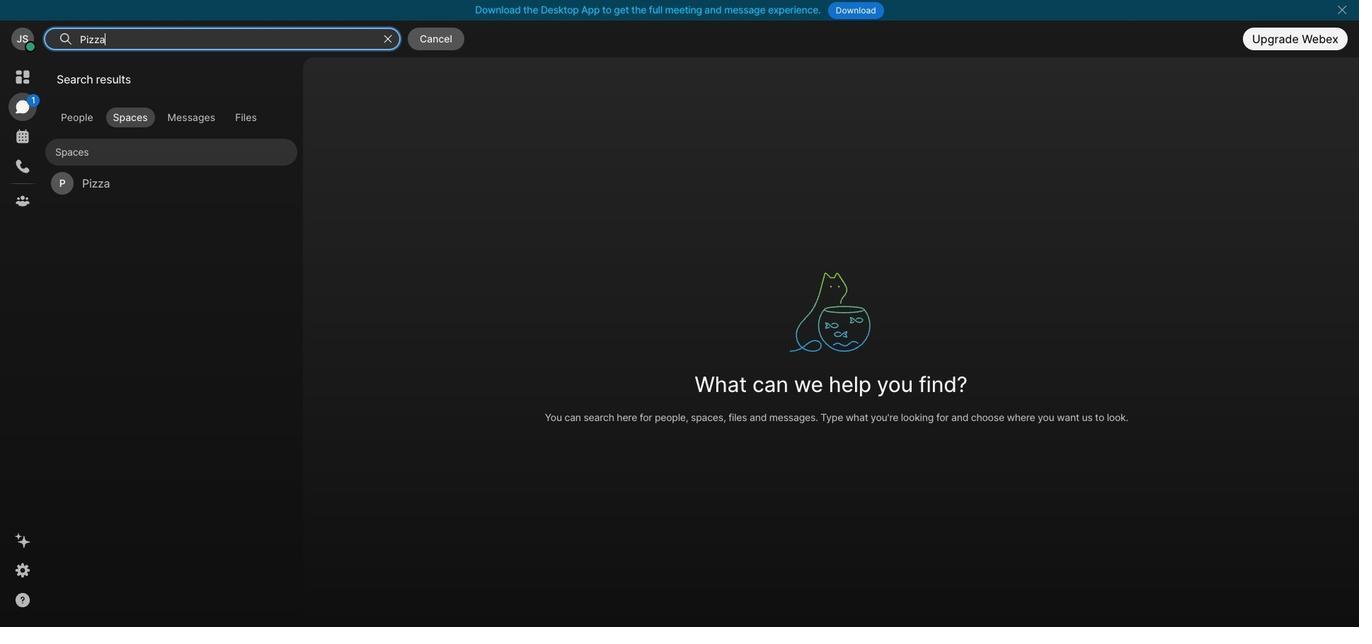 Task type: locate. For each thing, give the bounding box(es) containing it.
Search search field
[[79, 30, 377, 48]]

navigation
[[0, 57, 45, 627]]

cancel_16 image
[[1336, 4, 1348, 16]]

list
[[45, 133, 297, 201]]

group
[[45, 108, 297, 127]]

pizza list item
[[45, 166, 297, 201]]



Task type: vqa. For each thing, say whether or not it's contained in the screenshot.
group
yes



Task type: describe. For each thing, give the bounding box(es) containing it.
webex tab list
[[8, 63, 40, 215]]



